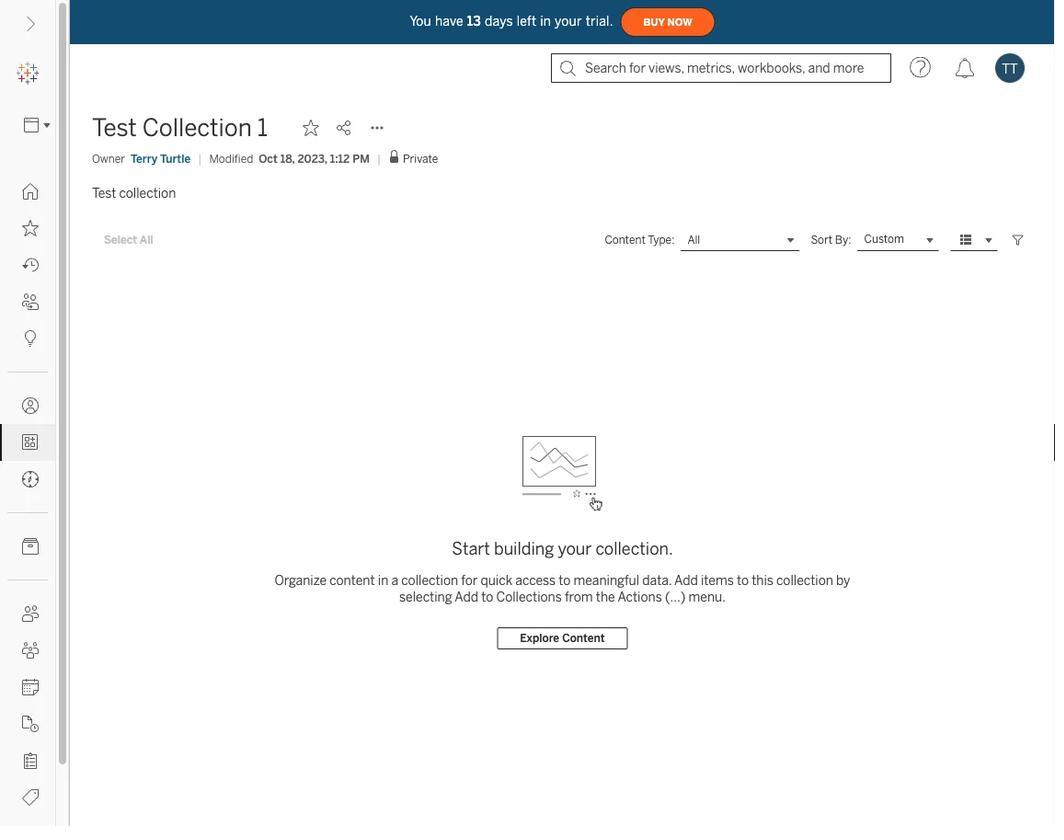 Task type: vqa. For each thing, say whether or not it's contained in the screenshot.
"in" to the top
yes



Task type: locate. For each thing, give the bounding box(es) containing it.
1:12
[[330, 152, 350, 165]]

sort by:
[[811, 233, 852, 247]]

you
[[410, 14, 432, 29]]

|
[[198, 152, 202, 165], [377, 152, 381, 165]]

test collection 1
[[92, 114, 268, 142]]

all right type:
[[688, 234, 701, 247]]

content
[[330, 573, 375, 588]]

2 all from the left
[[688, 234, 701, 247]]

pm
[[353, 152, 370, 165]]

1 all from the left
[[140, 234, 153, 247]]

0 horizontal spatial all
[[140, 234, 153, 247]]

0 horizontal spatial collection
[[119, 185, 176, 201]]

1 horizontal spatial in
[[541, 14, 551, 29]]

menu.
[[689, 590, 726, 605]]

collection.
[[596, 539, 674, 559]]

all right select
[[140, 234, 153, 247]]

to up from
[[559, 573, 571, 588]]

1 vertical spatial your
[[558, 539, 592, 559]]

content type:
[[605, 233, 675, 247]]

meaningful
[[574, 573, 640, 588]]

0 horizontal spatial in
[[378, 573, 389, 588]]

0 horizontal spatial add
[[455, 590, 479, 605]]

oct
[[259, 152, 278, 165]]

0 vertical spatial test
[[92, 114, 137, 142]]

content down from
[[563, 632, 605, 645]]

| right pm
[[377, 152, 381, 165]]

organize content in a collection for quick access to meaningful data. add items to this collection by selecting add to collections from the actions (...) menu.
[[275, 573, 851, 605]]

content left type:
[[605, 233, 646, 247]]

collection
[[119, 185, 176, 201], [402, 573, 459, 588], [777, 573, 834, 588]]

test up owner
[[92, 114, 137, 142]]

to left this
[[737, 573, 749, 588]]

1 test from the top
[[92, 114, 137, 142]]

select
[[104, 234, 137, 247]]

to
[[559, 573, 571, 588], [737, 573, 749, 588], [482, 590, 494, 605]]

add
[[675, 573, 698, 588], [455, 590, 479, 605]]

in right left
[[541, 14, 551, 29]]

0 vertical spatial in
[[541, 14, 551, 29]]

1 horizontal spatial all
[[688, 234, 701, 247]]

test
[[92, 114, 137, 142], [92, 185, 116, 201]]

terry turtle link
[[131, 151, 191, 167]]

your left trial. at the top of the page
[[555, 14, 582, 29]]

2023,
[[298, 152, 327, 165]]

1
[[258, 114, 268, 142]]

to down quick
[[482, 590, 494, 605]]

start building your collection.
[[452, 539, 674, 559]]

now
[[668, 16, 693, 28]]

collection left by
[[777, 573, 834, 588]]

collection down terry
[[119, 185, 176, 201]]

1 horizontal spatial to
[[559, 573, 571, 588]]

add up "(...)"
[[675, 573, 698, 588]]

all
[[140, 234, 153, 247], [688, 234, 701, 247]]

2 test from the top
[[92, 185, 116, 201]]

start
[[452, 539, 491, 559]]

your up organize content in a collection for quick access to meaningful data. add items to this collection by selecting add to collections from the actions (...) menu.
[[558, 539, 592, 559]]

add down for
[[455, 590, 479, 605]]

have
[[435, 14, 464, 29]]

collection up selecting
[[402, 573, 459, 588]]

by:
[[836, 233, 852, 247]]

1 vertical spatial content
[[563, 632, 605, 645]]

0 horizontal spatial |
[[198, 152, 202, 165]]

| right turtle
[[198, 152, 202, 165]]

in left a
[[378, 573, 389, 588]]

organize
[[275, 573, 327, 588]]

data.
[[643, 573, 672, 588]]

0 vertical spatial add
[[675, 573, 698, 588]]

test down owner
[[92, 185, 116, 201]]

your
[[555, 14, 582, 29], [558, 539, 592, 559]]

1 horizontal spatial |
[[377, 152, 381, 165]]

1 vertical spatial test
[[92, 185, 116, 201]]

in
[[541, 14, 551, 29], [378, 573, 389, 588]]

buy now button
[[621, 7, 716, 37]]

content
[[605, 233, 646, 247], [563, 632, 605, 645]]

1 vertical spatial in
[[378, 573, 389, 588]]

2 horizontal spatial to
[[737, 573, 749, 588]]



Task type: describe. For each thing, give the bounding box(es) containing it.
1 horizontal spatial add
[[675, 573, 698, 588]]

custom button
[[857, 229, 940, 251]]

sort
[[811, 233, 833, 247]]

the
[[596, 590, 616, 605]]

in inside organize content in a collection for quick access to meaningful data. add items to this collection by selecting add to collections from the actions (...) menu.
[[378, 573, 389, 588]]

modified
[[209, 152, 253, 165]]

1 | from the left
[[198, 152, 202, 165]]

test for test collection
[[92, 185, 116, 201]]

from
[[565, 590, 593, 605]]

you have 13 days left in your trial.
[[410, 14, 614, 29]]

2 | from the left
[[377, 152, 381, 165]]

buy
[[644, 16, 665, 28]]

all inside dropdown button
[[688, 234, 701, 247]]

1 vertical spatial add
[[455, 590, 479, 605]]

all button
[[681, 229, 800, 251]]

actions
[[618, 590, 663, 605]]

days
[[485, 14, 513, 29]]

explore content
[[520, 632, 605, 645]]

all inside button
[[140, 234, 153, 247]]

building
[[494, 539, 554, 559]]

owner
[[92, 152, 125, 165]]

collection
[[142, 114, 252, 142]]

13
[[467, 14, 481, 29]]

by
[[837, 573, 851, 588]]

main navigation. press the up and down arrow keys to access links. element
[[0, 173, 55, 827]]

0 vertical spatial content
[[605, 233, 646, 247]]

18,
[[281, 152, 295, 165]]

2 horizontal spatial collection
[[777, 573, 834, 588]]

explore content button
[[497, 628, 628, 650]]

explore
[[520, 632, 560, 645]]

select all button
[[92, 229, 165, 251]]

list view image
[[958, 232, 975, 248]]

terry
[[131, 152, 158, 165]]

access
[[516, 573, 556, 588]]

Search for views, metrics, workbooks, and more text field
[[551, 53, 892, 83]]

navigation panel element
[[0, 55, 56, 827]]

a
[[392, 573, 399, 588]]

test collection
[[92, 185, 176, 201]]

0 vertical spatial your
[[555, 14, 582, 29]]

quick
[[481, 573, 513, 588]]

content inside explore content button
[[563, 632, 605, 645]]

items
[[701, 573, 734, 588]]

type:
[[648, 233, 675, 247]]

buy now
[[644, 16, 693, 28]]

1 horizontal spatial collection
[[402, 573, 459, 588]]

private
[[403, 152, 439, 166]]

select all
[[104, 234, 153, 247]]

this
[[752, 573, 774, 588]]

owner terry turtle | modified oct 18, 2023, 1:12 pm |
[[92, 152, 381, 165]]

collections
[[497, 590, 562, 605]]

for
[[461, 573, 478, 588]]

turtle
[[160, 152, 191, 165]]

selecting
[[400, 590, 453, 605]]

(...)
[[665, 590, 686, 605]]

left
[[517, 14, 537, 29]]

trial.
[[586, 14, 614, 29]]

test for test collection 1
[[92, 114, 137, 142]]

0 horizontal spatial to
[[482, 590, 494, 605]]

custom
[[865, 233, 905, 246]]



